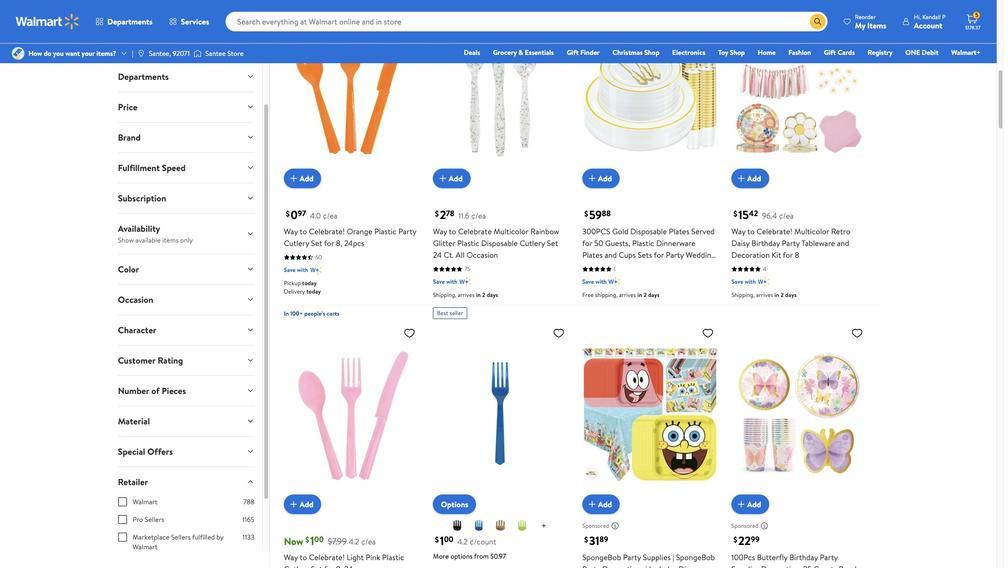 Task type: locate. For each thing, give the bounding box(es) containing it.
in 100+ people's carts
[[284, 310, 340, 318]]

add up the '88'
[[598, 173, 612, 184]]

customer rating tab
[[110, 346, 262, 376]]

save with down decoration
[[732, 278, 756, 286]]

0 horizontal spatial supplies
[[643, 552, 671, 563]]

walmart plus image for 59
[[609, 277, 621, 287]]

2 4.2 from the left
[[458, 537, 468, 547]]

1 horizontal spatial 4.2
[[458, 537, 468, 547]]

add to favorites list, way to celebrate! electric blue plastic forks, 24ct image
[[553, 327, 565, 340]]

multicolor up tableware
[[795, 226, 830, 237]]

shop right toy
[[730, 48, 745, 57]]

days for 15
[[786, 291, 797, 299]]

2 shop from the left
[[730, 48, 745, 57]]

00 inside now $ 1 00 $7.99 4.2 ¢/ea way to celebrate! light pink plastic cutlery set for 8, 24pcs
[[314, 534, 324, 545]]

add to cart image for spongebob party supplies | spongebob party decorations | includes dinner spongebob plates, dessert plates, napkins, tablecloth, and jointed banner | spongebob birthday party supplies serves 16 image
[[587, 499, 598, 511]]

retailer tab
[[110, 467, 262, 497]]

1 sponsored from the left
[[583, 522, 610, 530]]

options
[[441, 499, 469, 510]]

save up free
[[583, 278, 594, 286]]

walmart image
[[16, 14, 79, 29]]

8, inside $ 0 97 4.0 ¢/ea way to celebrate! orange plastic party cutlery set for 8, 24pcs
[[336, 238, 342, 249]]

departments tab
[[110, 62, 262, 92]]

0 horizontal spatial days
[[487, 291, 498, 299]]

way to celebrate! electric blue plastic forks, 24ct image
[[433, 323, 569, 507]]

in for 2
[[476, 291, 481, 299]]

one debit
[[906, 48, 939, 57]]

add to favorites list, 100pcs butterfly birthday party supplies decoration, 25 guests purple butterfly disposable paper plates napkins cups for butterfly fairy themed parties, baby shower image
[[852, 327, 864, 340]]

dinnerware
[[657, 238, 696, 249]]

$ 1 00 4.2 ¢/count more options from $0.97
[[433, 533, 506, 562]]

| up includes
[[673, 552, 675, 563]]

0 vertical spatial sellers
[[145, 515, 164, 525]]

walmart plus image for 15
[[758, 277, 770, 287]]

pieces
[[162, 385, 186, 397]]

$
[[286, 209, 290, 220], [435, 209, 439, 220], [585, 209, 588, 220], [734, 209, 738, 220], [305, 535, 309, 546], [435, 535, 439, 546], [585, 535, 588, 546], [734, 535, 738, 546]]

multicolor inside $ 2 78 11.6 ¢/ea way to celebrate multicolor rainbow glitter plastic disposable cutlery set 24 ct. all occasion
[[494, 226, 529, 237]]

add for add button associated with way to celebrate! multicolor retro daisy birthday party tableware and decoration kit for 8 image
[[748, 173, 762, 184]]

0
[[291, 207, 298, 223]]

of
[[151, 385, 160, 397]]

walmart plus image for 2
[[460, 277, 471, 287]]

special offers tab
[[110, 437, 262, 467]]

to down now
[[300, 552, 307, 563]]

1 horizontal spatial supplies
[[732, 564, 760, 569]]

gift cards
[[824, 48, 855, 57]]

disposable down 'celebrate'
[[481, 238, 518, 249]]

party up guests
[[820, 552, 838, 563]]

add button for spongebob party supplies | spongebob party decorations | includes dinner spongebob plates, dessert plates, napkins, tablecloth, and jointed banner | spongebob birthday party supplies serves 16 image
[[583, 495, 620, 515]]

$178.37
[[966, 24, 981, 31]]

customer rating
[[118, 355, 183, 367]]

shipping,
[[433, 291, 457, 299], [732, 291, 755, 299]]

0 horizontal spatial shipping, arrives in 2 days
[[433, 291, 498, 299]]

now $ 1 00 $7.99 4.2 ¢/ea way to celebrate! light pink plastic cutlery set for 8, 24pcs
[[284, 533, 404, 569]]

$ inside "$ 59 88"
[[585, 209, 588, 220]]

2 8, from the top
[[336, 564, 342, 569]]

set inside $ 0 97 4.0 ¢/ea way to celebrate! orange plastic party cutlery set for 8, 24pcs
[[311, 238, 322, 249]]

items?
[[96, 49, 116, 58]]

97
[[298, 208, 306, 219]]

1 vertical spatial birthday
[[790, 552, 818, 563]]

¢/ea up pink
[[361, 537, 376, 547]]

1 right now
[[310, 533, 314, 549]]

store
[[228, 49, 244, 58]]

0 vertical spatial occasion
[[467, 250, 498, 261]]

sellers left fulfilled
[[171, 533, 191, 542]]

occasion up 75
[[467, 250, 498, 261]]

add to favorites list, way to celebrate! orange plastic party cutlery set for 8, 24pcs image
[[404, 1, 416, 14]]

way up glitter
[[433, 226, 447, 237]]

$ inside $ 0 97 4.0 ¢/ea way to celebrate! orange plastic party cutlery set for 8, 24pcs
[[286, 209, 290, 220]]

way down 0
[[284, 226, 298, 237]]

number of pieces tab
[[110, 376, 262, 406]]

plastic up sets
[[633, 238, 655, 249]]

cutlery down 0
[[284, 238, 309, 249]]

butterfly
[[757, 552, 788, 563]]

occasion inside occasion dropdown button
[[118, 294, 153, 306]]

add up now
[[300, 499, 314, 510]]

300pcs
[[583, 226, 611, 237]]

$7.99
[[328, 535, 347, 548]]

$ for 31
[[585, 535, 588, 546]]

celebrate! inside $ 15 42 96.4 ¢/ea way to celebrate! multicolor retro daisy birthday party tableware and decoration kit for 8
[[757, 226, 793, 237]]

set inside $ 2 78 11.6 ¢/ea way to celebrate multicolor rainbow glitter plastic disposable cutlery set 24 ct. all occasion
[[547, 238, 558, 249]]

departments button
[[87, 10, 161, 33]]

christmas inside 300pcs gold disposable plates served for 50 guests, plastic dinnerware plates and cups sets for party wedding engagement baby shower holiday thanksgiving halloween christmas new year
[[665, 273, 699, 284]]

speed
[[162, 162, 186, 174]]

1 vertical spatial sellers
[[171, 533, 191, 542]]

1133
[[243, 533, 255, 542]]

3 arrives from the left
[[757, 291, 774, 299]]

2 00 from the left
[[444, 534, 454, 545]]

1 horizontal spatial christmas
[[665, 273, 699, 284]]

1 horizontal spatial  image
[[194, 49, 202, 58]]

$ inside $ 31 89
[[585, 535, 588, 546]]

celebrate! for 15
[[757, 226, 793, 237]]

birthday up "25"
[[790, 552, 818, 563]]

add to cart image up 31
[[587, 499, 598, 511]]

1 horizontal spatial shipping,
[[732, 291, 755, 299]]

party inside $ 0 97 4.0 ¢/ea way to celebrate! orange plastic party cutlery set for 8, 24pcs
[[399, 226, 417, 237]]

santee, 92071
[[149, 49, 190, 58]]

1 add to cart image from the left
[[288, 173, 300, 185]]

way for 2
[[433, 226, 447, 237]]

 image
[[12, 47, 25, 60], [194, 49, 202, 58]]

1 horizontal spatial add to cart image
[[587, 173, 598, 185]]

$0.97
[[491, 552, 506, 562]]

save with for 4.0 ¢/ea
[[284, 266, 308, 274]]

0 horizontal spatial disposable
[[481, 238, 518, 249]]

best
[[437, 309, 449, 318]]

with up "shipping,"
[[596, 278, 607, 286]]

add to cart image up 97
[[288, 173, 300, 185]]

None checkbox
[[118, 498, 127, 507], [118, 515, 127, 524], [118, 533, 127, 542], [118, 498, 127, 507], [118, 515, 127, 524], [118, 533, 127, 542]]

add up 78
[[449, 173, 463, 184]]

1 vertical spatial supplies
[[732, 564, 760, 569]]

save for 4.0 ¢/ea
[[284, 266, 296, 274]]

0 horizontal spatial 4.2
[[349, 537, 359, 547]]

add button up 42 at top right
[[732, 169, 769, 189]]

cutlery inside $ 2 78 11.6 ¢/ea way to celebrate multicolor rainbow glitter plastic disposable cutlery set 24 ct. all occasion
[[520, 238, 545, 249]]

 image
[[137, 50, 145, 57]]

celebrate! down the 96.4 on the right of page
[[757, 226, 793, 237]]

0 vertical spatial 24pcs
[[344, 238, 365, 249]]

to down 97
[[300, 226, 307, 237]]

way inside $ 15 42 96.4 ¢/ea way to celebrate! multicolor retro daisy birthday party tableware and decoration kit for 8
[[732, 226, 746, 237]]

ad disclaimer and feedback image
[[761, 522, 769, 530]]

arrives for 15
[[757, 291, 774, 299]]

add button for 'way to celebrate! orange plastic party cutlery set for 8, 24pcs' image
[[284, 169, 322, 189]]

2 gift from the left
[[824, 48, 836, 57]]

from
[[474, 552, 489, 562]]

1 in from the left
[[476, 291, 481, 299]]

party up the decorations
[[623, 552, 641, 563]]

sponsored for 31
[[583, 522, 610, 530]]

today right delivery
[[307, 288, 321, 296]]

0 horizontal spatial sellers
[[145, 515, 164, 525]]

add to cart image for 59
[[587, 173, 598, 185]]

to up glitter
[[449, 226, 456, 237]]

1 horizontal spatial walmart plus image
[[758, 277, 770, 287]]

1 horizontal spatial days
[[648, 291, 660, 299]]

party inside 300pcs gold disposable plates served for 50 guests, plastic dinnerware plates and cups sets for party wedding engagement baby shower holiday thanksgiving halloween christmas new year
[[666, 250, 684, 261]]

occasion
[[467, 250, 498, 261], [118, 294, 153, 306]]

add
[[300, 173, 314, 184], [449, 173, 463, 184], [598, 173, 612, 184], [748, 173, 762, 184], [300, 499, 314, 510], [598, 499, 612, 510], [748, 499, 762, 510]]

way for 15
[[732, 226, 746, 237]]

0 horizontal spatial and
[[605, 250, 617, 261]]

0 vertical spatial disposable
[[631, 226, 667, 237]]

1 vertical spatial 8,
[[336, 564, 342, 569]]

add button up 78
[[433, 169, 471, 189]]

1 shipping, arrives in 2 days from the left
[[433, 291, 498, 299]]

4
[[763, 265, 767, 273]]

save for 11.6 ¢/ea
[[433, 278, 445, 286]]

1 horizontal spatial walmart plus image
[[609, 277, 621, 287]]

show
[[118, 235, 134, 245]]

1 vertical spatial walmart
[[133, 542, 158, 552]]

00 down black image
[[444, 534, 454, 545]]

add button up 97
[[284, 169, 322, 189]]

sponsored up $ 31 89
[[583, 522, 610, 530]]

way inside $ 2 78 11.6 ¢/ea way to celebrate multicolor rainbow glitter plastic disposable cutlery set 24 ct. all occasion
[[433, 226, 447, 237]]

1 inside the $ 1 00 4.2 ¢/count more options from $0.97
[[440, 533, 444, 549]]

2 shipping, from the left
[[732, 291, 755, 299]]

0 vertical spatial 8,
[[336, 238, 342, 249]]

0 horizontal spatial gift
[[567, 48, 579, 57]]

24pcs down light
[[344, 564, 365, 569]]

1 horizontal spatial 00
[[444, 534, 454, 545]]

0 horizontal spatial spongebob
[[583, 552, 621, 563]]

options
[[451, 552, 473, 562]]

way to celebrate! orange plastic party cutlery set for 8, 24pcs image
[[284, 0, 420, 181]]

0 vertical spatial and
[[838, 238, 850, 249]]

24pcs down orange
[[344, 238, 365, 249]]

and down guests,
[[605, 250, 617, 261]]

1 horizontal spatial sponsored
[[732, 522, 759, 530]]

¢/ea inside $ 0 97 4.0 ¢/ea way to celebrate! orange plastic party cutlery set for 8, 24pcs
[[323, 211, 338, 221]]

gift left cards
[[824, 48, 836, 57]]

4.0
[[310, 211, 321, 221]]

0 vertical spatial birthday
[[752, 238, 780, 249]]

add to cart image up 78
[[437, 173, 449, 185]]

1 4.2 from the left
[[349, 537, 359, 547]]

departments up the items?
[[107, 16, 153, 27]]

0 vertical spatial walmart plus image
[[310, 266, 322, 275]]

set inside now $ 1 00 $7.99 4.2 ¢/ea way to celebrate! light pink plastic cutlery set for 8, 24pcs
[[311, 564, 322, 569]]

1 left the "baby"
[[614, 265, 616, 273]]

0 horizontal spatial |
[[132, 49, 133, 58]]

1 horizontal spatial gift
[[824, 48, 836, 57]]

plates up dinnerware
[[669, 226, 690, 237]]

2 days from the left
[[648, 291, 660, 299]]

0 horizontal spatial plates
[[583, 250, 603, 261]]

sellers for pro
[[145, 515, 164, 525]]

supplies inside spongebob party supplies | spongebob party decorations | includes dinne
[[643, 552, 671, 563]]

add button up the '88'
[[583, 169, 620, 189]]

way up daisy
[[732, 226, 746, 237]]

1 horizontal spatial 1
[[440, 533, 444, 549]]

plastic right pink
[[382, 552, 404, 563]]

1 horizontal spatial birthday
[[790, 552, 818, 563]]

disposable up sets
[[631, 226, 667, 237]]

$ left 0
[[286, 209, 290, 220]]

1 vertical spatial occasion
[[118, 294, 153, 306]]

debit
[[922, 48, 939, 57]]

$ 22 99
[[734, 533, 760, 549]]

0 horizontal spatial birthday
[[752, 238, 780, 249]]

0 horizontal spatial christmas
[[613, 48, 643, 57]]

$ up 'more'
[[435, 535, 439, 546]]

1 inside now $ 1 00 $7.99 4.2 ¢/ea way to celebrate! light pink plastic cutlery set for 8, 24pcs
[[310, 533, 314, 549]]

multicolor inside $ 15 42 96.4 ¢/ea way to celebrate! multicolor retro daisy birthday party tableware and decoration kit for 8
[[795, 226, 830, 237]]

1 00 from the left
[[314, 534, 324, 545]]

with down decoration
[[745, 278, 756, 286]]

1165
[[243, 515, 255, 525]]

to up daisy
[[748, 226, 755, 237]]

and down retro
[[838, 238, 850, 249]]

00 inside the $ 1 00 4.2 ¢/count more options from $0.97
[[444, 534, 454, 545]]

add to favorites list, way to celebrate! multicolor retro daisy birthday party tableware and decoration kit for 8 image
[[852, 1, 864, 14]]

0 horizontal spatial shipping,
[[433, 291, 457, 299]]

0 horizontal spatial  image
[[12, 47, 25, 60]]

subscription button
[[110, 183, 262, 213]]

to inside $ 2 78 11.6 ¢/ea way to celebrate multicolor rainbow glitter plastic disposable cutlery set 24 ct. all occasion
[[449, 226, 456, 237]]

fulfillment speed
[[118, 162, 186, 174]]

only
[[180, 235, 193, 245]]

days
[[487, 291, 498, 299], [648, 291, 660, 299], [786, 291, 797, 299]]

plastic inside now $ 1 00 $7.99 4.2 ¢/ea way to celebrate! light pink plastic cutlery set for 8, 24pcs
[[382, 552, 404, 563]]

save with up pickup in the left of the page
[[284, 266, 308, 274]]

24pcs inside now $ 1 00 $7.99 4.2 ¢/ea way to celebrate! light pink plastic cutlery set for 8, 24pcs
[[344, 564, 365, 569]]

2 horizontal spatial arrives
[[757, 291, 774, 299]]

shipping,
[[595, 291, 618, 299]]

shop
[[645, 48, 660, 57], [730, 48, 745, 57]]

add to cart image up now
[[288, 499, 300, 511]]

party right orange
[[399, 226, 417, 237]]

multicolor left rainbow in the right of the page
[[494, 226, 529, 237]]

disposable
[[631, 226, 667, 237], [481, 238, 518, 249]]

¢/ea inside $ 2 78 11.6 ¢/ea way to celebrate multicolor rainbow glitter plastic disposable cutlery set 24 ct. all occasion
[[471, 211, 486, 221]]

walmart plus image
[[460, 277, 471, 287], [758, 277, 770, 287]]

to inside $ 0 97 4.0 ¢/ea way to celebrate! orange plastic party cutlery set for 8, 24pcs
[[300, 226, 307, 237]]

2 add to cart image from the left
[[587, 173, 598, 185]]

$ for 1
[[435, 535, 439, 546]]

0 vertical spatial plates
[[669, 226, 690, 237]]

2 walmart from the top
[[133, 542, 158, 552]]

add button up ad disclaimer and feedback image
[[732, 495, 769, 515]]

$ inside $ 22 99
[[734, 535, 738, 546]]

today
[[302, 279, 317, 288], [307, 288, 321, 296]]

2 multicolor from the left
[[795, 226, 830, 237]]

1 horizontal spatial plates
[[669, 226, 690, 237]]

1 spongebob from the left
[[583, 552, 621, 563]]

1 vertical spatial departments
[[118, 70, 169, 83]]

+ button
[[534, 518, 555, 534]]

0 vertical spatial walmart
[[133, 497, 158, 507]]

2 horizontal spatial 1
[[614, 265, 616, 273]]

with for 4.0 ¢/ea
[[297, 266, 308, 274]]

for inside $ 15 42 96.4 ¢/ea way to celebrate! multicolor retro daisy birthday party tableware and decoration kit for 8
[[783, 250, 793, 261]]

birthday up kit on the top right
[[752, 238, 780, 249]]

way inside $ 0 97 4.0 ¢/ea way to celebrate! orange plastic party cutlery set for 8, 24pcs
[[284, 226, 298, 237]]

1 gift from the left
[[567, 48, 579, 57]]

| right the items?
[[132, 49, 133, 58]]

2 shipping, arrives in 2 days from the left
[[732, 291, 797, 299]]

1 vertical spatial christmas
[[665, 273, 699, 284]]

$ inside the $ 1 00 4.2 ¢/count more options from $0.97
[[435, 535, 439, 546]]

p
[[943, 13, 946, 21]]

shipping, for 2
[[433, 291, 457, 299]]

my
[[856, 20, 866, 31]]

$ 2 78 11.6 ¢/ea way to celebrate multicolor rainbow glitter plastic disposable cutlery set 24 ct. all occasion
[[433, 207, 560, 261]]

1 horizontal spatial spongebob
[[676, 552, 715, 563]]

to for 0
[[300, 226, 307, 237]]

walmart plus image down '4'
[[758, 277, 770, 287]]

with for 11.6 ¢/ea
[[446, 278, 458, 286]]

1 horizontal spatial sellers
[[171, 533, 191, 542]]

spongebob up includes
[[676, 552, 715, 563]]

88
[[602, 208, 611, 219]]

0 horizontal spatial in
[[476, 291, 481, 299]]

0 vertical spatial christmas
[[613, 48, 643, 57]]

add to cart image
[[288, 173, 300, 185], [587, 173, 598, 185]]

$ left the 15
[[734, 209, 738, 220]]

toy shop
[[719, 48, 745, 57]]

departments button
[[110, 62, 262, 92]]

1 vertical spatial 24pcs
[[344, 564, 365, 569]]

way to celebrate multicolor rainbow glitter plastic disposable cutlery set 24 ct. all occasion image
[[433, 0, 569, 181]]

1 vertical spatial plates
[[583, 250, 603, 261]]

3 in from the left
[[775, 291, 780, 299]]

to inside now $ 1 00 $7.99 4.2 ¢/ea way to celebrate! light pink plastic cutlery set for 8, 24pcs
[[300, 552, 307, 563]]

arrives down '4'
[[757, 291, 774, 299]]

items
[[162, 235, 179, 245]]

1 vertical spatial walmart plus image
[[609, 277, 621, 287]]

2 24pcs from the top
[[344, 564, 365, 569]]

1 horizontal spatial occasion
[[467, 250, 498, 261]]

0 horizontal spatial 00
[[314, 534, 324, 545]]

1 24pcs from the top
[[344, 238, 365, 249]]

add to cart image for way to celebrate multicolor rainbow glitter plastic disposable cutlery set 24 ct. all occasion image
[[437, 173, 449, 185]]

days for 2
[[487, 291, 498, 299]]

2 horizontal spatial days
[[786, 291, 797, 299]]

celebrate! down $7.99
[[309, 552, 345, 563]]

price tab
[[110, 92, 262, 122]]

0 horizontal spatial add to cart image
[[288, 173, 300, 185]]

christmas shop link
[[608, 47, 664, 58]]

add up ad disclaimer and feedback image
[[748, 499, 762, 510]]

1 horizontal spatial shipping, arrives in 2 days
[[732, 291, 797, 299]]

plastic inside 300pcs gold disposable plates served for 50 guests, plastic dinnerware plates and cups sets for party wedding engagement baby shower holiday thanksgiving halloween christmas new year
[[633, 238, 655, 249]]

2 horizontal spatial in
[[775, 291, 780, 299]]

¢/ea inside now $ 1 00 $7.99 4.2 ¢/ea way to celebrate! light pink plastic cutlery set for 8, 24pcs
[[361, 537, 376, 547]]

2 inside $ 2 78 11.6 ¢/ea way to celebrate multicolor rainbow glitter plastic disposable cutlery set 24 ct. all occasion
[[440, 207, 446, 223]]

add for add button corresponding to way to celebrate! light pink plastic cutlery set for 8, 24pcs image
[[300, 499, 314, 510]]

departments
[[107, 16, 153, 27], [118, 70, 169, 83]]

for
[[324, 238, 334, 249], [583, 238, 593, 249], [654, 250, 664, 261], [783, 250, 793, 261], [324, 564, 334, 569]]

99
[[751, 534, 760, 545]]

0 horizontal spatial shop
[[645, 48, 660, 57]]

add for way to celebrate multicolor rainbow glitter plastic disposable cutlery set 24 ct. all occasion image add button
[[449, 173, 463, 184]]

supplies inside the 100pcs butterfly birthday party supplies decoration, 25 guests purpl
[[732, 564, 760, 569]]

 image left how
[[12, 47, 25, 60]]

birthday inside $ 15 42 96.4 ¢/ea way to celebrate! multicolor retro daisy birthday party tableware and decoration kit for 8
[[752, 238, 780, 249]]

walmart plus image
[[310, 266, 322, 275], [609, 277, 621, 287]]

0 vertical spatial |
[[132, 49, 133, 58]]

shipping, down decoration
[[732, 291, 755, 299]]

to inside $ 15 42 96.4 ¢/ea way to celebrate! multicolor retro daisy birthday party tableware and decoration kit for 8
[[748, 226, 755, 237]]

1 arrives from the left
[[458, 291, 475, 299]]

add button up now
[[284, 495, 322, 515]]

0 horizontal spatial walmart plus image
[[310, 266, 322, 275]]

0 horizontal spatial arrives
[[458, 291, 475, 299]]

add to favorites list, way to celebrate! light pink plastic cutlery set for 8, 24pcs image
[[404, 327, 416, 340]]

sponsored up 22
[[732, 522, 759, 530]]

0 vertical spatial departments
[[107, 16, 153, 27]]

1 shop from the left
[[645, 48, 660, 57]]

celebrate! inside $ 0 97 4.0 ¢/ea way to celebrate! orange plastic party cutlery set for 8, 24pcs
[[309, 226, 345, 237]]

$ for 22
[[734, 535, 738, 546]]

plastic down 'celebrate'
[[457, 238, 480, 249]]

christmas
[[613, 48, 643, 57], [665, 273, 699, 284]]

0 vertical spatial supplies
[[643, 552, 671, 563]]

$ left 59
[[585, 209, 588, 220]]

electric blue image
[[473, 520, 485, 532]]

sellers inside 'marketplace sellers fulfilled by walmart'
[[171, 533, 191, 542]]

0 horizontal spatial occasion
[[118, 294, 153, 306]]

with down ct.
[[446, 278, 458, 286]]

0 horizontal spatial walmart plus image
[[460, 277, 471, 287]]

plates down 50
[[583, 250, 603, 261]]

1 multicolor from the left
[[494, 226, 529, 237]]

walmart
[[133, 497, 158, 507], [133, 542, 158, 552]]

save with down ct.
[[433, 278, 458, 286]]

hi,
[[914, 13, 922, 21]]

arrives right "shipping,"
[[619, 291, 636, 299]]

includes
[[649, 564, 677, 569]]

2 horizontal spatial |
[[673, 552, 675, 563]]

shipping, arrives in 2 days for 15
[[732, 291, 797, 299]]

save down 24
[[433, 278, 445, 286]]

59
[[589, 207, 602, 223]]

multicolor for 2
[[494, 226, 529, 237]]

1 horizontal spatial disposable
[[631, 226, 667, 237]]

1 horizontal spatial shop
[[730, 48, 745, 57]]

availability
[[118, 223, 160, 235]]

0 horizontal spatial multicolor
[[494, 226, 529, 237]]

cutlery down rainbow in the right of the page
[[520, 238, 545, 249]]

supplies
[[643, 552, 671, 563], [732, 564, 760, 569]]

$ inside $ 15 42 96.4 ¢/ea way to celebrate! multicolor retro daisy birthday party tableware and decoration kit for 8
[[734, 209, 738, 220]]

sponsored
[[583, 522, 610, 530], [732, 522, 759, 530]]

plastic right orange
[[374, 226, 397, 237]]

retailer
[[118, 476, 148, 488]]

reorder
[[856, 13, 876, 21]]

tableware
[[802, 238, 836, 249]]

5 $178.37
[[966, 11, 981, 31]]

add button for way to celebrate multicolor rainbow glitter plastic disposable cutlery set 24 ct. all occasion image
[[433, 169, 471, 189]]

add to cart image
[[437, 173, 449, 185], [736, 173, 748, 185], [288, 499, 300, 511], [587, 499, 598, 511], [736, 499, 748, 511]]

christmas down holiday
[[665, 273, 699, 284]]

0 horizontal spatial 1
[[310, 533, 314, 549]]

sellers right pro
[[145, 515, 164, 525]]

1 walmart plus image from the left
[[460, 277, 471, 287]]

party inside $ 15 42 96.4 ¢/ea way to celebrate! multicolor retro daisy birthday party tableware and decoration kit for 8
[[782, 238, 800, 249]]

set
[[311, 238, 322, 249], [547, 238, 558, 249], [311, 564, 322, 569]]

cutlery inside now $ 1 00 $7.99 4.2 ¢/ea way to celebrate! light pink plastic cutlery set for 8, 24pcs
[[284, 564, 309, 569]]

party inside the 100pcs butterfly birthday party supplies decoration, 25 guests purpl
[[820, 552, 838, 563]]

add button for way to celebrate! light pink plastic cutlery set for 8, 24pcs image
[[284, 495, 322, 515]]

one debit link
[[901, 47, 943, 58]]

2 sponsored from the left
[[732, 522, 759, 530]]

2 walmart plus image from the left
[[758, 277, 770, 287]]

$ left 78
[[435, 209, 439, 220]]

$ inside now $ 1 00 $7.99 4.2 ¢/ea way to celebrate! light pink plastic cutlery set for 8, 24pcs
[[305, 535, 309, 546]]

occasion inside $ 2 78 11.6 ¢/ea way to celebrate multicolor rainbow glitter plastic disposable cutlery set 24 ct. all occasion
[[467, 250, 498, 261]]

96.4
[[762, 211, 777, 221]]

arrives up seller
[[458, 291, 475, 299]]

add button
[[284, 169, 322, 189], [433, 169, 471, 189], [583, 169, 620, 189], [732, 169, 769, 189], [284, 495, 322, 515], [583, 495, 620, 515], [732, 495, 769, 515]]

add up 42 at top right
[[748, 173, 762, 184]]

walmart plus image up free shipping, arrives in 2 days
[[609, 277, 621, 287]]

1 up 'more'
[[440, 533, 444, 549]]

$ left 31
[[585, 535, 588, 546]]

0 horizontal spatial sponsored
[[583, 522, 610, 530]]

$ for 2
[[435, 209, 439, 220]]

disposable inside 300pcs gold disposable plates served for 50 guests, plastic dinnerware plates and cups sets for party wedding engagement baby shower holiday thanksgiving halloween christmas new year
[[631, 226, 667, 237]]

1 days from the left
[[487, 291, 498, 299]]

number of pieces
[[118, 385, 186, 397]]

1 horizontal spatial and
[[838, 238, 850, 249]]

1 vertical spatial disposable
[[481, 238, 518, 249]]

to for 2
[[449, 226, 456, 237]]

shipping, for 15
[[732, 291, 755, 299]]

celebrate! down 4.0
[[309, 226, 345, 237]]

spongebob party supplies | spongebob party decorations | includes dinne
[[583, 552, 717, 569]]

subscription tab
[[110, 183, 262, 213]]

¢/ea inside $ 15 42 96.4 ¢/ea way to celebrate! multicolor retro daisy birthday party tableware and decoration kit for 8
[[779, 211, 794, 221]]

walmart up pro sellers
[[133, 497, 158, 507]]

add button up ad disclaimer and feedback icon
[[583, 495, 620, 515]]

22
[[739, 533, 751, 549]]

spongebob party supplies | spongebob party decorations | includes dinner spongebob plates, dessert plates, napkins, tablecloth, and jointed banner | spongebob birthday party supplies serves 16 image
[[583, 323, 718, 507]]

1 vertical spatial and
[[605, 250, 617, 261]]

occasion tab
[[110, 285, 262, 315]]

00 left $7.99
[[314, 534, 324, 545]]

1 horizontal spatial multicolor
[[795, 226, 830, 237]]

3 days from the left
[[786, 291, 797, 299]]

shipping, arrives in 2 days up seller
[[433, 291, 498, 299]]

cutlery down now
[[284, 564, 309, 569]]

shipping, arrives in 2 days down '4'
[[732, 291, 797, 299]]

party down dinnerware
[[666, 250, 684, 261]]

christmas shop
[[613, 48, 660, 57]]

fulfillment speed tab
[[110, 153, 262, 183]]

$ left 22
[[734, 535, 738, 546]]

1 shipping, from the left
[[433, 291, 457, 299]]

| left includes
[[646, 564, 647, 569]]

1 horizontal spatial in
[[638, 291, 643, 299]]

1 horizontal spatial arrives
[[619, 291, 636, 299]]

2 vertical spatial |
[[646, 564, 647, 569]]

thanksgiving
[[583, 273, 626, 284]]

shipping, up best
[[433, 291, 457, 299]]

walmart+ link
[[947, 47, 986, 58]]

way
[[284, 226, 298, 237], [433, 226, 447, 237], [732, 226, 746, 237], [284, 552, 298, 563]]

$ inside $ 2 78 11.6 ¢/ea way to celebrate multicolor rainbow glitter plastic disposable cutlery set 24 ct. all occasion
[[435, 209, 439, 220]]

 image for how do you want your items?
[[12, 47, 25, 60]]

1 vertical spatial |
[[673, 552, 675, 563]]

add to cart image up 22
[[736, 499, 748, 511]]

¢/ea right the 96.4 on the right of page
[[779, 211, 794, 221]]

1 8, from the top
[[336, 238, 342, 249]]

save up pickup in the left of the page
[[284, 266, 296, 274]]

60
[[315, 253, 322, 262]]



Task type: describe. For each thing, give the bounding box(es) containing it.
and inside 300pcs gold disposable plates served for 50 guests, plastic dinnerware plates and cups sets for party wedding engagement baby shower holiday thanksgiving halloween christmas new year
[[605, 250, 617, 261]]

retro
[[832, 226, 851, 237]]

and inside $ 15 42 96.4 ¢/ea way to celebrate! multicolor retro daisy birthday party tableware and decoration kit for 8
[[838, 238, 850, 249]]

grocery & essentials link
[[489, 47, 559, 58]]

11.6
[[459, 211, 470, 221]]

finder
[[581, 48, 600, 57]]

add to cart image for 4.0 ¢/ea
[[288, 173, 300, 185]]

2 spongebob from the left
[[676, 552, 715, 563]]

add to cart image for way to celebrate! multicolor retro daisy birthday party tableware and decoration kit for 8 image
[[736, 173, 748, 185]]

guests
[[814, 564, 837, 569]]

search icon image
[[814, 18, 822, 26]]

do
[[44, 49, 51, 58]]

add to cart image for '100pcs butterfly birthday party supplies decoration, 25 guests purple butterfly disposable paper plates napkins cups for butterfly fairy themed parties, baby shower' image
[[736, 499, 748, 511]]

special offers
[[118, 446, 173, 458]]

pro
[[133, 515, 143, 525]]

with for 96.4 ¢/ea
[[745, 278, 756, 286]]

shop for christmas shop
[[645, 48, 660, 57]]

plastic inside $ 0 97 4.0 ¢/ea way to celebrate! orange plastic party cutlery set for 8, 24pcs
[[374, 226, 397, 237]]

toy shop link
[[714, 47, 750, 58]]

24pcs inside $ 0 97 4.0 ¢/ea way to celebrate! orange plastic party cutlery set for 8, 24pcs
[[344, 238, 365, 249]]

baby
[[627, 262, 644, 272]]

availability tab
[[110, 214, 262, 254]]

services
[[181, 16, 209, 27]]

15
[[739, 207, 749, 223]]

gift for gift finder
[[567, 48, 579, 57]]

1 horizontal spatial |
[[646, 564, 647, 569]]

marketplace
[[133, 533, 170, 542]]

brand
[[118, 131, 141, 144]]

¢/ea for 15
[[779, 211, 794, 221]]

people's
[[304, 310, 325, 318]]

walmart plus image for 4.0 ¢/ea
[[310, 266, 322, 275]]

$ 31 89
[[585, 533, 609, 549]]

add to favorites list, spongebob party supplies | spongebob party decorations | includes dinner spongebob plates, dessert plates, napkins, tablecloth, and jointed banner | spongebob birthday party supplies serves 16 image
[[702, 327, 714, 340]]

add to cart image for way to celebrate! light pink plastic cutlery set for 8, 24pcs image
[[288, 499, 300, 511]]

seller
[[450, 309, 464, 318]]

decorations
[[602, 564, 644, 569]]

save with for 59
[[583, 278, 607, 286]]

material tab
[[110, 407, 262, 436]]

ad disclaimer and feedback image
[[612, 522, 619, 530]]

way to celebrate! multicolor retro daisy birthday party tableware and decoration kit for 8 image
[[732, 0, 868, 181]]

Search search field
[[225, 12, 828, 31]]

way inside now $ 1 00 $7.99 4.2 ¢/ea way to celebrate! light pink plastic cutlery set for 8, 24pcs
[[284, 552, 298, 563]]

black image
[[452, 520, 464, 532]]

free shipping, arrives in 2 days
[[583, 291, 660, 299]]

with for 59
[[596, 278, 607, 286]]

cutlery for 78
[[520, 238, 545, 249]]

best seller
[[437, 309, 464, 318]]

Walmart Site-Wide search field
[[225, 12, 828, 31]]

4.2 inside now $ 1 00 $7.99 4.2 ¢/ea way to celebrate! light pink plastic cutlery set for 8, 24pcs
[[349, 537, 359, 547]]

today right pickup in the left of the page
[[302, 279, 317, 288]]

pickup today delivery today
[[284, 279, 321, 296]]

offers
[[147, 446, 173, 458]]

how
[[28, 49, 42, 58]]

300pcs gold disposable plates served for 50 guests, plastic dinnerware plates and cups sets for party wedding engagement baby shower holiday thanksgiving halloween christmas new year
[[583, 226, 717, 296]]

add button for '100pcs butterfly birthday party supplies decoration, 25 guests purple butterfly disposable paper plates napkins cups for butterfly fairy themed parties, baby shower' image
[[732, 495, 769, 515]]

disposable inside $ 2 78 11.6 ¢/ea way to celebrate multicolor rainbow glitter plastic disposable cutlery set 24 ct. all occasion
[[481, 238, 518, 249]]

santee
[[205, 49, 226, 58]]

save for 59
[[583, 278, 594, 286]]

one
[[906, 48, 921, 57]]

$ 0 97 4.0 ¢/ea way to celebrate! orange plastic party cutlery set for 8, 24pcs
[[284, 207, 417, 249]]

add for add button related to the 300pcs gold disposable plates served for 50 guests, plastic dinnerware plates and cups sets for party wedding engagement baby shower holiday thanksgiving halloween christmas new year image
[[598, 173, 612, 184]]

fashion
[[789, 48, 812, 57]]

sets
[[638, 250, 653, 261]]

&
[[519, 48, 523, 57]]

gift cards link
[[820, 47, 860, 58]]

character tab
[[110, 315, 262, 345]]

gift finder
[[567, 48, 600, 57]]

¢/ea for 0
[[323, 211, 338, 221]]

set for 78
[[547, 238, 558, 249]]

free
[[583, 291, 594, 299]]

$ for 0
[[286, 209, 290, 220]]

want
[[65, 49, 80, 58]]

now
[[284, 535, 304, 548]]

+
[[542, 520, 547, 532]]

plastic inside $ 2 78 11.6 ¢/ea way to celebrate multicolor rainbow glitter plastic disposable cutlery set 24 ct. all occasion
[[457, 238, 480, 249]]

way to celebrate! light pink plastic cutlery set for 8, 24pcs image
[[284, 323, 420, 507]]

departments inside dropdown button
[[118, 70, 169, 83]]

300pcs gold disposable plates served for 50 guests, plastic dinnerware plates and cups sets for party wedding engagement baby shower holiday thanksgiving halloween christmas new year image
[[583, 0, 718, 181]]

 image for santee store
[[194, 49, 202, 58]]

2 in from the left
[[638, 291, 643, 299]]

rainbow
[[531, 226, 560, 237]]

$ for 15
[[734, 209, 738, 220]]

cutlery inside $ 0 97 4.0 ¢/ea way to celebrate! orange plastic party cutlery set for 8, 24pcs
[[284, 238, 309, 249]]

decoration
[[732, 250, 770, 261]]

electronics link
[[668, 47, 710, 58]]

78
[[446, 208, 455, 219]]

your
[[82, 49, 95, 58]]

save with for 11.6 ¢/ea
[[433, 278, 458, 286]]

essentials
[[525, 48, 554, 57]]

retailer button
[[110, 467, 262, 497]]

registry
[[868, 48, 893, 57]]

occasion button
[[110, 285, 262, 315]]

for inside now $ 1 00 $7.99 4.2 ¢/ea way to celebrate! light pink plastic cutlery set for 8, 24pcs
[[324, 564, 334, 569]]

in
[[284, 310, 289, 318]]

customer rating button
[[110, 346, 262, 376]]

orange
[[347, 226, 373, 237]]

31
[[589, 533, 600, 549]]

gold image
[[495, 520, 507, 532]]

green image
[[517, 520, 528, 532]]

add to favorites list, 300pcs gold disposable plates served for 50 guests, plastic dinnerware plates and cups sets for party wedding engagement baby shower holiday thanksgiving halloween christmas new year image
[[702, 1, 714, 14]]

100pcs butterfly birthday party supplies decoration, 25 guests purpl
[[732, 552, 861, 569]]

save for 96.4 ¢/ea
[[732, 278, 744, 286]]

100pcs butterfly birthday party supplies decoration, 25 guests purple butterfly disposable paper plates napkins cups for butterfly fairy themed parties, baby shower image
[[732, 323, 868, 507]]

¢/ea for 2
[[471, 211, 486, 221]]

gift for gift cards
[[824, 48, 836, 57]]

fulfillment
[[118, 162, 160, 174]]

8, inside now $ 1 00 $7.99 4.2 ¢/ea way to celebrate! light pink plastic cutlery set for 8, 24pcs
[[336, 564, 342, 569]]

add for add button associated with 'way to celebrate! orange plastic party cutlery set for 8, 24pcs' image
[[300, 173, 314, 184]]

100pcs
[[732, 552, 756, 563]]

sponsored for 22
[[732, 522, 759, 530]]

1 walmart from the top
[[133, 497, 158, 507]]

pink
[[366, 552, 380, 563]]

available
[[136, 235, 161, 245]]

color button
[[110, 254, 262, 284]]

santee store
[[205, 49, 244, 58]]

color tab
[[110, 254, 262, 284]]

set for 1
[[311, 564, 322, 569]]

100+
[[290, 310, 303, 318]]

shipping, arrives in 2 days for 2
[[433, 291, 498, 299]]

reorder my items
[[856, 13, 887, 31]]

arrives for 2
[[458, 291, 475, 299]]

$ for 59
[[585, 209, 588, 220]]

served
[[692, 226, 715, 237]]

gold
[[613, 226, 629, 237]]

character
[[118, 324, 157, 336]]

price
[[118, 101, 138, 113]]

sellers for marketplace
[[171, 533, 191, 542]]

$ 15 42 96.4 ¢/ea way to celebrate! multicolor retro daisy birthday party tableware and decoration kit for 8
[[732, 207, 851, 261]]

grocery & essentials
[[493, 48, 554, 57]]

toy
[[719, 48, 729, 57]]

customer
[[118, 355, 156, 367]]

kendall
[[923, 13, 941, 21]]

2 arrives from the left
[[619, 291, 636, 299]]

to for 15
[[748, 226, 755, 237]]

special offers button
[[110, 437, 262, 467]]

multicolor for 15
[[795, 226, 830, 237]]

walmart inside 'marketplace sellers fulfilled by walmart'
[[133, 542, 158, 552]]

year
[[583, 285, 597, 296]]

add for add button related to '100pcs butterfly birthday party supplies decoration, 25 guests purple butterfly disposable paper plates napkins cups for butterfly fairy themed parties, baby shower' image
[[748, 499, 762, 510]]

add for spongebob party supplies | spongebob party decorations | includes dinner spongebob plates, dessert plates, napkins, tablecloth, and jointed banner | spongebob birthday party supplies serves 16 image's add button
[[598, 499, 612, 510]]

deals
[[464, 48, 480, 57]]

cutlery for 1
[[284, 564, 309, 569]]

8
[[795, 250, 800, 261]]

brand tab
[[110, 122, 262, 152]]

celebrate
[[458, 226, 492, 237]]

save with for 96.4 ¢/ea
[[732, 278, 756, 286]]

add button for way to celebrate! multicolor retro daisy birthday party tableware and decoration kit for 8 image
[[732, 169, 769, 189]]

electronics
[[673, 48, 706, 57]]

price button
[[110, 92, 262, 122]]

retailer group
[[118, 497, 255, 560]]

registry link
[[864, 47, 898, 58]]

add button for the 300pcs gold disposable plates served for 50 guests, plastic dinnerware plates and cups sets for party wedding engagement baby shower holiday thanksgiving halloween christmas new year image
[[583, 169, 620, 189]]

carts
[[327, 310, 340, 318]]

color
[[118, 263, 139, 276]]

for inside $ 0 97 4.0 ¢/ea way to celebrate! orange plastic party cutlery set for 8, 24pcs
[[324, 238, 334, 249]]

shop for toy shop
[[730, 48, 745, 57]]

celebrate! inside now $ 1 00 $7.99 4.2 ¢/ea way to celebrate! light pink plastic cutlery set for 8, 24pcs
[[309, 552, 345, 563]]

halloween
[[628, 273, 663, 284]]

departments inside popup button
[[107, 16, 153, 27]]

celebrate! for 0
[[309, 226, 345, 237]]

ct.
[[444, 250, 454, 261]]

4.2 inside the $ 1 00 4.2 ¢/count more options from $0.97
[[458, 537, 468, 547]]

birthday inside the 100pcs butterfly birthday party supplies decoration, 25 guests purpl
[[790, 552, 818, 563]]

in for 15
[[775, 291, 780, 299]]

add to favorites list, way to celebrate multicolor rainbow glitter plastic disposable cutlery set 24 ct. all occasion image
[[553, 1, 565, 14]]

party down 31
[[583, 564, 601, 569]]

way for 0
[[284, 226, 298, 237]]



Task type: vqa. For each thing, say whether or not it's contained in the screenshot.
month
no



